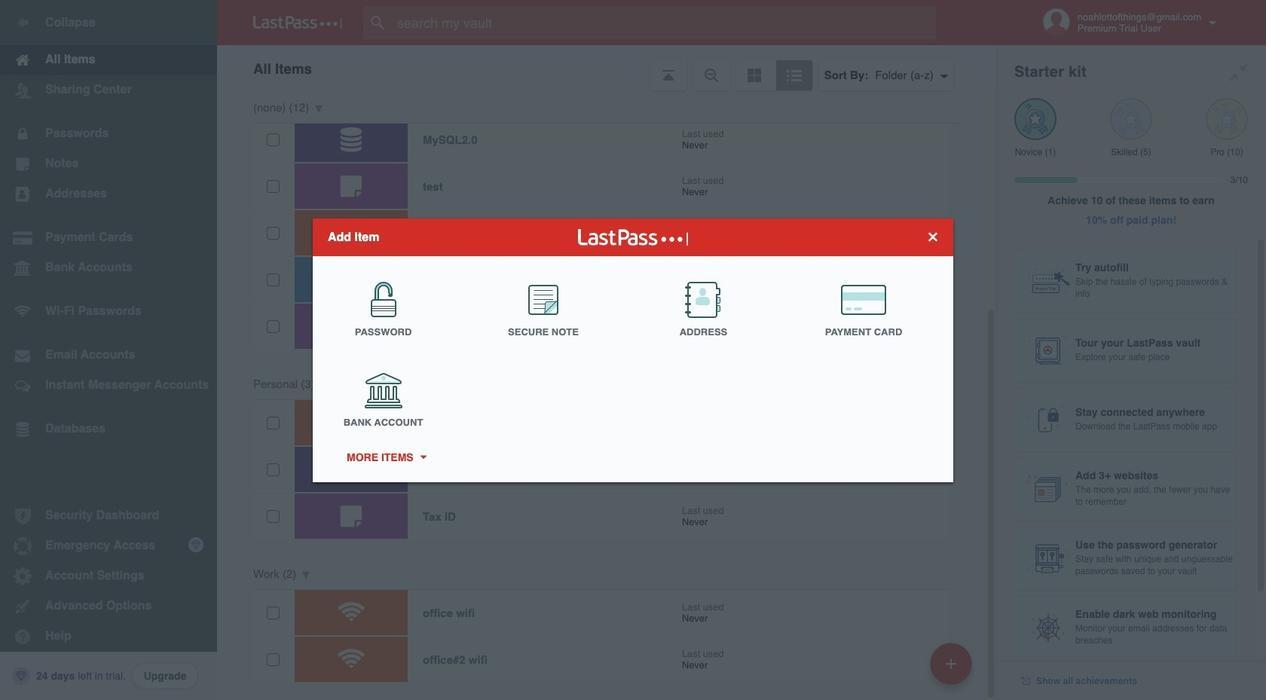 Task type: vqa. For each thing, say whether or not it's contained in the screenshot.
New item 'navigation'
yes



Task type: describe. For each thing, give the bounding box(es) containing it.
Search search field
[[363, 6, 966, 39]]

new item navigation
[[925, 639, 982, 700]]



Task type: locate. For each thing, give the bounding box(es) containing it.
main navigation navigation
[[0, 0, 217, 700]]

lastpass image
[[253, 16, 342, 29]]

vault options navigation
[[217, 45, 997, 90]]

search my vault text field
[[363, 6, 966, 39]]

caret right image
[[418, 455, 428, 459]]

new item image
[[946, 658, 957, 669]]

dialog
[[313, 218, 954, 482]]



